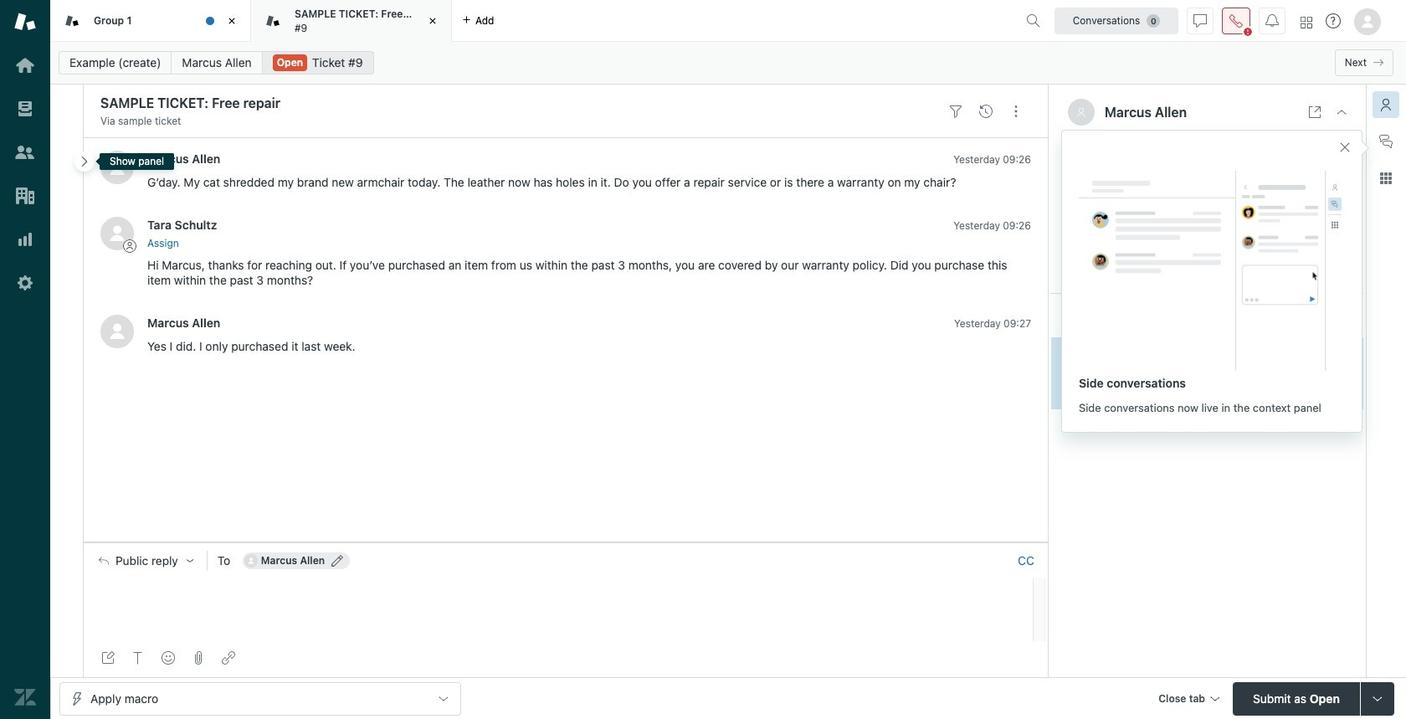 Task type: describe. For each thing, give the bounding box(es) containing it.
filter image
[[949, 104, 963, 118]]

ticket actions image
[[1010, 104, 1023, 118]]

Yesterday 09:27 text field
[[954, 317, 1031, 330]]

Subject field
[[97, 93, 938, 113]]

customer context image
[[1380, 98, 1393, 111]]

organizations image
[[14, 185, 36, 207]]

events image
[[980, 104, 993, 118]]

1 avatar image from the top
[[100, 151, 134, 185]]

conversationlabel log
[[84, 138, 1048, 542]]

0 vertical spatial yesterday 09:26 text field
[[954, 154, 1031, 166]]

zendesk products image
[[1301, 16, 1313, 28]]

get started image
[[14, 54, 36, 76]]

zendesk image
[[14, 687, 36, 708]]

zendesk support image
[[14, 11, 36, 33]]

tabs tab list
[[50, 0, 1020, 42]]

add attachment image
[[192, 651, 205, 665]]

edit user image
[[332, 555, 343, 567]]

customers image
[[14, 141, 36, 163]]

3 avatar image from the top
[[100, 315, 134, 348]]

Yesterday 09:26 text field
[[954, 220, 1031, 232]]

reporting image
[[14, 229, 36, 250]]



Task type: locate. For each thing, give the bounding box(es) containing it.
user image
[[1077, 107, 1087, 117]]

notifications image
[[1266, 14, 1279, 27]]

2 tab from the left
[[251, 0, 452, 42]]

user image
[[1078, 108, 1085, 117]]

displays possible ticket submission types image
[[1371, 692, 1385, 705]]

view more details image
[[1309, 105, 1322, 119]]

0 horizontal spatial close image
[[224, 13, 240, 29]]

1 close image from the left
[[224, 13, 240, 29]]

tab
[[50, 0, 251, 42], [251, 0, 452, 42]]

insert emojis image
[[162, 651, 175, 665]]

0 horizontal spatial yesterday 09:26 text field
[[954, 154, 1031, 166]]

Yesterday 09:26 text field
[[954, 154, 1031, 166], [1101, 366, 1179, 379]]

1 vertical spatial yesterday 09:26 text field
[[1101, 366, 1179, 379]]

apps image
[[1380, 172, 1393, 185]]

draft mode image
[[101, 651, 115, 665]]

add link (cmd k) image
[[222, 651, 235, 665]]

1 horizontal spatial close image
[[424, 13, 441, 29]]

close image
[[224, 13, 240, 29], [424, 13, 441, 29]]

format text image
[[131, 651, 145, 665]]

views image
[[14, 98, 36, 120]]

close image
[[1335, 105, 1349, 119]]

main element
[[0, 0, 50, 719]]

0 vertical spatial avatar image
[[100, 151, 134, 185]]

tooltip
[[100, 153, 174, 170]]

2 avatar image from the top
[[100, 217, 134, 251]]

button displays agent's chat status as invisible. image
[[1194, 14, 1207, 27]]

2 vertical spatial avatar image
[[100, 315, 134, 348]]

Add user notes text field
[[1147, 223, 1344, 280]]

marcus.allen@example.com image
[[244, 554, 258, 567]]

hide composer image
[[559, 536, 573, 549]]

secondary element
[[50, 46, 1406, 80]]

1 horizontal spatial yesterday 09:26 text field
[[1101, 366, 1179, 379]]

admin image
[[14, 272, 36, 294]]

1 tab from the left
[[50, 0, 251, 42]]

avatar image
[[100, 151, 134, 185], [100, 217, 134, 251], [100, 315, 134, 348]]

get help image
[[1326, 13, 1341, 28]]

2 close image from the left
[[424, 13, 441, 29]]

1 vertical spatial avatar image
[[100, 217, 134, 251]]



Task type: vqa. For each thing, say whether or not it's contained in the screenshot.
Yesterday 09:26 TEXT FIELD to the middle
yes



